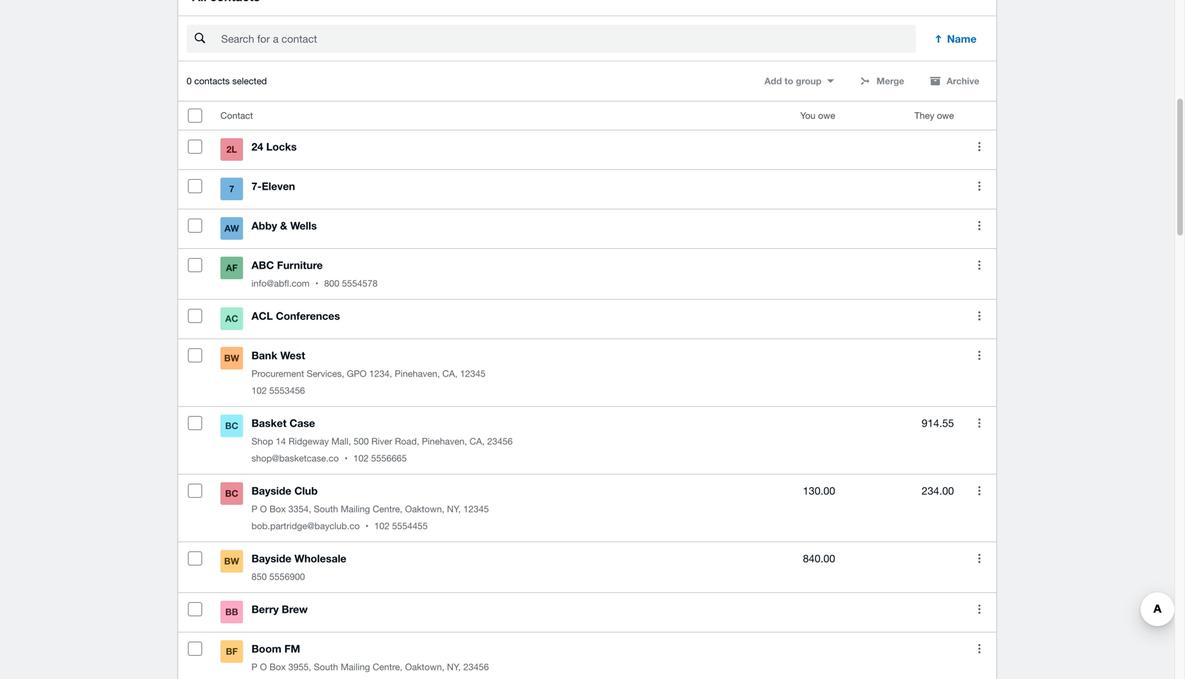 Task type: vqa. For each thing, say whether or not it's contained in the screenshot.
FM
yes



Task type: describe. For each thing, give the bounding box(es) containing it.
procurement
[[252, 369, 304, 380]]

they owe
[[915, 110, 955, 121]]

box for bayside
[[270, 504, 286, 515]]

group
[[796, 76, 822, 87]]

archive
[[947, 76, 980, 87]]

&
[[280, 220, 287, 232]]

130.00 link
[[803, 483, 836, 500]]

more row options image for wholesale
[[979, 555, 981, 564]]

selected
[[232, 76, 267, 87]]

af
[[226, 263, 238, 274]]

locks
[[266, 141, 297, 153]]

oaktown, for bayside club
[[405, 504, 445, 515]]

add to group
[[765, 76, 822, 87]]

centre, for bayside club
[[373, 504, 403, 515]]

oaktown, for boom fm
[[405, 662, 445, 673]]

box for boom
[[270, 662, 286, 673]]

wholesale
[[295, 553, 347, 565]]

brew
[[282, 604, 308, 616]]

914.55
[[922, 417, 955, 430]]

more row options image for 8th more row options popup button from the top of the contact list table element
[[979, 487, 981, 496]]

bf
[[226, 647, 238, 658]]

234.00 link
[[922, 483, 955, 500]]

o for bayside club
[[260, 504, 267, 515]]

3354,
[[288, 504, 311, 515]]

ca, inside bank west procurement services, gpo 1234, pinehaven, ca, 12345 102 5553456
[[443, 369, 458, 380]]

eleven
[[262, 180, 295, 193]]

contacts
[[194, 76, 230, 87]]

bob.partridge@bayclub.co
[[252, 521, 360, 532]]

name
[[948, 33, 977, 45]]

12345 inside bank west procurement services, gpo 1234, pinehaven, ca, 12345 102 5553456
[[460, 369, 486, 380]]

add
[[765, 76, 782, 87]]

you
[[801, 110, 816, 121]]

850
[[252, 572, 267, 583]]

p for boom fm
[[252, 662, 258, 673]]

mailing for club
[[341, 504, 370, 515]]

services,
[[307, 369, 344, 380]]

pinehaven, inside bank west procurement services, gpo 1234, pinehaven, ca, 12345 102 5553456
[[395, 369, 440, 380]]

• for basket case
[[345, 453, 348, 464]]

5554455
[[392, 521, 428, 532]]

bank west procurement services, gpo 1234, pinehaven, ca, 12345 102 5553456
[[252, 350, 486, 396]]

o for boom fm
[[260, 662, 267, 673]]

bc for basket case
[[225, 421, 238, 432]]

0
[[187, 76, 192, 87]]

more row options image for second more row options popup button from the bottom of the contact list table element
[[979, 605, 981, 615]]

gpo
[[347, 369, 367, 380]]

west
[[280, 350, 305, 362]]

name button
[[925, 25, 988, 53]]

ca, inside basket case shop 14 ridgeway mall, 500 river road, pinehaven, ca, 23456 shop@basketcase.co • 102 5556665
[[470, 436, 485, 447]]

club
[[295, 485, 318, 498]]

more row options image for 7th more row options popup button from the bottom of the contact list table element
[[979, 312, 981, 321]]

840.00
[[803, 553, 836, 565]]

you owe
[[801, 110, 836, 121]]

7-
[[252, 180, 262, 193]]

ac
[[225, 314, 238, 324]]

p for bayside club
[[252, 504, 258, 515]]

fm
[[285, 643, 300, 656]]

aw
[[224, 223, 239, 234]]

merge
[[877, 76, 905, 87]]

2l
[[227, 144, 237, 155]]

owe for you owe
[[819, 110, 836, 121]]

berry brew
[[252, 604, 308, 616]]

bayside for bayside wholesale
[[252, 553, 292, 565]]

more row options image for 11th more row options popup button from the bottom of the contact list table element
[[979, 142, 981, 152]]

1 more row options image from the top
[[979, 221, 981, 231]]

south for club
[[314, 504, 338, 515]]

7 more row options button from the top
[[966, 410, 994, 438]]

800
[[324, 278, 340, 289]]

3955,
[[288, 662, 311, 673]]



Task type: locate. For each thing, give the bounding box(es) containing it.
102 down "500"
[[353, 453, 369, 464]]

14
[[276, 436, 286, 447]]

3 more row options button from the top
[[966, 212, 994, 240]]

o left the 3354,
[[260, 504, 267, 515]]

0 vertical spatial ca,
[[443, 369, 458, 380]]

archive button
[[922, 70, 988, 93]]

102 left 5554455
[[374, 521, 390, 532]]

1 owe from the left
[[819, 110, 836, 121]]

0 vertical spatial •
[[315, 278, 319, 289]]

ny,
[[447, 504, 461, 515], [447, 662, 461, 673]]

mailing inside bayside club p o box 3354, south mailing centre, oaktown, ny, 12345 bob.partridge@bayclub.co • 102 5554455
[[341, 504, 370, 515]]

more row options image for 2nd more row options popup button
[[979, 182, 981, 191]]

1 vertical spatial centre,
[[373, 662, 403, 673]]

Search for a contact field
[[220, 26, 916, 52]]

0 vertical spatial o
[[260, 504, 267, 515]]

1 oaktown, from the top
[[405, 504, 445, 515]]

23456 inside boom fm p o box 3955, south mailing centre, oaktown, ny, 23456
[[464, 662, 489, 673]]

1 horizontal spatial 102
[[353, 453, 369, 464]]

1 more row options image from the top
[[979, 142, 981, 152]]

more row options button
[[966, 133, 994, 161], [966, 172, 994, 201], [966, 212, 994, 240], [966, 251, 994, 280], [966, 302, 994, 330], [966, 342, 994, 370], [966, 410, 994, 438], [966, 477, 994, 505], [966, 545, 994, 573], [966, 596, 994, 624], [966, 635, 994, 664]]

4 more row options button from the top
[[966, 251, 994, 280]]

10 more row options button from the top
[[966, 596, 994, 624]]

2 more row options button from the top
[[966, 172, 994, 201]]

•
[[315, 278, 319, 289], [345, 453, 348, 464], [366, 521, 369, 532]]

they
[[915, 110, 935, 121]]

1 south from the top
[[314, 504, 338, 515]]

234.00
[[922, 485, 955, 497]]

bayside up 850
[[252, 553, 292, 565]]

0 contacts selected
[[187, 76, 267, 87]]

p inside bayside club p o box 3354, south mailing centre, oaktown, ny, 12345 bob.partridge@bayclub.co • 102 5554455
[[252, 504, 258, 515]]

2 owe from the left
[[937, 110, 955, 121]]

mailing up bob.partridge@bayclub.co
[[341, 504, 370, 515]]

bayside for bayside club
[[252, 485, 292, 498]]

2 south from the top
[[314, 662, 338, 673]]

1 vertical spatial o
[[260, 662, 267, 673]]

• left 5554455
[[366, 521, 369, 532]]

bb
[[225, 607, 238, 618]]

0 horizontal spatial owe
[[819, 110, 836, 121]]

o inside bayside club p o box 3354, south mailing centre, oaktown, ny, 12345 bob.partridge@bayclub.co • 102 5554455
[[260, 504, 267, 515]]

1 box from the top
[[270, 504, 286, 515]]

wells
[[290, 220, 317, 232]]

1 vertical spatial 102
[[353, 453, 369, 464]]

102 down procurement
[[252, 386, 267, 396]]

500
[[354, 436, 369, 447]]

0 vertical spatial bw
[[224, 353, 239, 364]]

1 vertical spatial oaktown,
[[405, 662, 445, 673]]

more row options image for 11th more row options popup button from the top of the contact list table element
[[979, 645, 981, 654]]

0 vertical spatial centre,
[[373, 504, 403, 515]]

2 vertical spatial 102
[[374, 521, 390, 532]]

to
[[785, 76, 794, 87]]

5553456
[[269, 386, 305, 396]]

1 vertical spatial 12345
[[464, 504, 489, 515]]

0 vertical spatial 102
[[252, 386, 267, 396]]

2 more row options image from the top
[[979, 261, 981, 270]]

2 vertical spatial •
[[366, 521, 369, 532]]

2 mailing from the top
[[341, 662, 370, 673]]

4 more row options image from the top
[[979, 555, 981, 564]]

130.00
[[803, 485, 836, 497]]

1234,
[[369, 369, 392, 380]]

mailing right "3955,"
[[341, 662, 370, 673]]

mailing for fm
[[341, 662, 370, 673]]

more row options image for west
[[979, 351, 981, 360]]

0 vertical spatial bc
[[225, 421, 238, 432]]

0 vertical spatial bayside
[[252, 485, 292, 498]]

box
[[270, 504, 286, 515], [270, 662, 286, 673]]

bayside wholesale 850 5556900
[[252, 553, 347, 583]]

1 horizontal spatial •
[[345, 453, 348, 464]]

102 for bayside club
[[374, 521, 390, 532]]

bw left bank
[[224, 353, 239, 364]]

11 more row options button from the top
[[966, 635, 994, 664]]

• down mall,
[[345, 453, 348, 464]]

2 bw from the top
[[224, 556, 239, 567]]

1 vertical spatial 23456
[[464, 662, 489, 673]]

2 horizontal spatial •
[[366, 521, 369, 532]]

more row options image
[[979, 142, 981, 152], [979, 182, 981, 191], [979, 312, 981, 321], [979, 419, 981, 428], [979, 487, 981, 496], [979, 605, 981, 615], [979, 645, 981, 654]]

abc
[[252, 259, 274, 272]]

owe for they owe
[[937, 110, 955, 121]]

owe
[[819, 110, 836, 121], [937, 110, 955, 121]]

shop@basketcase.co
[[252, 453, 339, 464]]

1 vertical spatial box
[[270, 662, 286, 673]]

0 vertical spatial p
[[252, 504, 258, 515]]

23456 inside basket case shop 14 ridgeway mall, 500 river road, pinehaven, ca, 23456 shop@basketcase.co • 102 5556665
[[487, 436, 513, 447]]

bayside inside bayside wholesale 850 5556900
[[252, 553, 292, 565]]

box inside boom fm p o box 3955, south mailing centre, oaktown, ny, 23456
[[270, 662, 286, 673]]

box inside bayside club p o box 3354, south mailing centre, oaktown, ny, 12345 bob.partridge@bayclub.co • 102 5554455
[[270, 504, 286, 515]]

5 more row options button from the top
[[966, 302, 994, 330]]

south inside boom fm p o box 3955, south mailing centre, oaktown, ny, 23456
[[314, 662, 338, 673]]

pinehaven,
[[395, 369, 440, 380], [422, 436, 467, 447]]

1 horizontal spatial owe
[[937, 110, 955, 121]]

bw for bank
[[224, 353, 239, 364]]

river
[[372, 436, 392, 447]]

more row options image for furniture
[[979, 261, 981, 270]]

5556900
[[269, 572, 305, 583]]

12345 inside bayside club p o box 3354, south mailing centre, oaktown, ny, 12345 bob.partridge@bayclub.co • 102 5554455
[[464, 504, 489, 515]]

102 inside basket case shop 14 ridgeway mall, 500 river road, pinehaven, ca, 23456 shop@basketcase.co • 102 5556665
[[353, 453, 369, 464]]

23456 for boom fm
[[464, 662, 489, 673]]

mailing inside boom fm p o box 3955, south mailing centre, oaktown, ny, 23456
[[341, 662, 370, 673]]

1 bw from the top
[[224, 353, 239, 364]]

1 vertical spatial bc
[[225, 489, 238, 499]]

ny, inside bayside club p o box 3354, south mailing centre, oaktown, ny, 12345 bob.partridge@bayclub.co • 102 5554455
[[447, 504, 461, 515]]

pinehaven, inside basket case shop 14 ridgeway mall, 500 river road, pinehaven, ca, 23456 shop@basketcase.co • 102 5556665
[[422, 436, 467, 447]]

6 more row options button from the top
[[966, 342, 994, 370]]

ca, right road,
[[470, 436, 485, 447]]

102 inside bayside club p o box 3354, south mailing centre, oaktown, ny, 12345 bob.partridge@bayclub.co • 102 5554455
[[374, 521, 390, 532]]

bayside
[[252, 485, 292, 498], [252, 553, 292, 565]]

• inside the abc furniture info@abfl.com • 800 5554578
[[315, 278, 319, 289]]

owe right you
[[819, 110, 836, 121]]

23456 for basket case
[[487, 436, 513, 447]]

bank
[[252, 350, 277, 362]]

box down boom at the left bottom
[[270, 662, 286, 673]]

12345
[[460, 369, 486, 380], [464, 504, 489, 515]]

bw up bb
[[224, 556, 239, 567]]

1 vertical spatial •
[[345, 453, 348, 464]]

furniture
[[277, 259, 323, 272]]

basket
[[252, 417, 287, 430]]

shop
[[252, 436, 273, 447]]

road,
[[395, 436, 420, 447]]

abc furniture info@abfl.com • 800 5554578
[[252, 259, 378, 289]]

1 mailing from the top
[[341, 504, 370, 515]]

1 bc from the top
[[225, 421, 238, 432]]

3 more row options image from the top
[[979, 351, 981, 360]]

centre, inside bayside club p o box 3354, south mailing centre, oaktown, ny, 12345 bob.partridge@bayclub.co • 102 5554455
[[373, 504, 403, 515]]

4 more row options image from the top
[[979, 419, 981, 428]]

owe right they
[[937, 110, 955, 121]]

oaktown, inside bayside club p o box 3354, south mailing centre, oaktown, ny, 12345 bob.partridge@bayclub.co • 102 5554455
[[405, 504, 445, 515]]

0 vertical spatial pinehaven,
[[395, 369, 440, 380]]

9 more row options button from the top
[[966, 545, 994, 573]]

bayside inside bayside club p o box 3354, south mailing centre, oaktown, ny, 12345 bob.partridge@bayclub.co • 102 5554455
[[252, 485, 292, 498]]

2 bayside from the top
[[252, 553, 292, 565]]

boom
[[252, 643, 282, 656]]

p
[[252, 504, 258, 515], [252, 662, 258, 673]]

23456
[[487, 436, 513, 447], [464, 662, 489, 673]]

south inside bayside club p o box 3354, south mailing centre, oaktown, ny, 12345 bob.partridge@bayclub.co • 102 5554455
[[314, 504, 338, 515]]

2 bc from the top
[[225, 489, 238, 499]]

7 more row options image from the top
[[979, 645, 981, 654]]

ny, for boom fm
[[447, 662, 461, 673]]

case
[[290, 417, 315, 430]]

2 more row options image from the top
[[979, 182, 981, 191]]

2 o from the top
[[260, 662, 267, 673]]

• inside bayside club p o box 3354, south mailing centre, oaktown, ny, 12345 bob.partridge@bayclub.co • 102 5554455
[[366, 521, 369, 532]]

2 p from the top
[[252, 662, 258, 673]]

bc for bayside club
[[225, 489, 238, 499]]

2 oaktown, from the top
[[405, 662, 445, 673]]

1 vertical spatial pinehaven,
[[422, 436, 467, 447]]

1 vertical spatial p
[[252, 662, 258, 673]]

0 vertical spatial ny,
[[447, 504, 461, 515]]

centre, inside boom fm p o box 3955, south mailing centre, oaktown, ny, 23456
[[373, 662, 403, 673]]

add to group button
[[756, 70, 843, 93]]

bc
[[225, 421, 238, 432], [225, 489, 238, 499]]

p down boom at the left bottom
[[252, 662, 258, 673]]

1 ny, from the top
[[447, 504, 461, 515]]

mall,
[[332, 436, 351, 447]]

1 vertical spatial bayside
[[252, 553, 292, 565]]

box left the 3354,
[[270, 504, 286, 515]]

basket case shop 14 ridgeway mall, 500 river road, pinehaven, ca, 23456 shop@basketcase.co • 102 5556665
[[252, 417, 513, 464]]

oaktown,
[[405, 504, 445, 515], [405, 662, 445, 673]]

1 vertical spatial ca,
[[470, 436, 485, 447]]

merge button
[[852, 70, 913, 93]]

o inside boom fm p o box 3955, south mailing centre, oaktown, ny, 23456
[[260, 662, 267, 673]]

conferences
[[276, 310, 340, 323]]

0 vertical spatial 12345
[[460, 369, 486, 380]]

1 vertical spatial south
[[314, 662, 338, 673]]

7-eleven
[[252, 180, 295, 193]]

0 vertical spatial oaktown,
[[405, 504, 445, 515]]

1 centre, from the top
[[373, 504, 403, 515]]

acl
[[252, 310, 273, 323]]

1 more row options button from the top
[[966, 133, 994, 161]]

24
[[252, 141, 263, 153]]

bayside club p o box 3354, south mailing centre, oaktown, ny, 12345 bob.partridge@bayclub.co • 102 5554455
[[252, 485, 489, 532]]

centre, for boom fm
[[373, 662, 403, 673]]

more row options image
[[979, 221, 981, 231], [979, 261, 981, 270], [979, 351, 981, 360], [979, 555, 981, 564]]

0 horizontal spatial •
[[315, 278, 319, 289]]

102 for basket case
[[353, 453, 369, 464]]

• for bayside club
[[366, 521, 369, 532]]

2 horizontal spatial 102
[[374, 521, 390, 532]]

boom fm p o box 3955, south mailing centre, oaktown, ny, 23456
[[252, 643, 489, 673]]

bayside up the 3354,
[[252, 485, 292, 498]]

0 vertical spatial 23456
[[487, 436, 513, 447]]

mailing
[[341, 504, 370, 515], [341, 662, 370, 673]]

ny, inside boom fm p o box 3955, south mailing centre, oaktown, ny, 23456
[[447, 662, 461, 673]]

abby
[[252, 220, 277, 232]]

pinehaven, right 1234,
[[395, 369, 440, 380]]

more row options image for 7th more row options popup button from the top
[[979, 419, 981, 428]]

acl conferences
[[252, 310, 340, 323]]

contact
[[221, 110, 253, 121]]

p left the 3354,
[[252, 504, 258, 515]]

102 inside bank west procurement services, gpo 1234, pinehaven, ca, 12345 102 5553456
[[252, 386, 267, 396]]

bw for bayside
[[224, 556, 239, 567]]

6 more row options image from the top
[[979, 605, 981, 615]]

info@abfl.com
[[252, 278, 310, 289]]

102
[[252, 386, 267, 396], [353, 453, 369, 464], [374, 521, 390, 532]]

south
[[314, 504, 338, 515], [314, 662, 338, 673]]

0 horizontal spatial ca,
[[443, 369, 458, 380]]

o
[[260, 504, 267, 515], [260, 662, 267, 673]]

south for fm
[[314, 662, 338, 673]]

o down boom at the left bottom
[[260, 662, 267, 673]]

• left 800 at the top left of the page
[[315, 278, 319, 289]]

oaktown, inside boom fm p o box 3955, south mailing centre, oaktown, ny, 23456
[[405, 662, 445, 673]]

ca, right 1234,
[[443, 369, 458, 380]]

1 p from the top
[[252, 504, 258, 515]]

1 vertical spatial bw
[[224, 556, 239, 567]]

1 o from the top
[[260, 504, 267, 515]]

2 ny, from the top
[[447, 662, 461, 673]]

1 horizontal spatial ca,
[[470, 436, 485, 447]]

centre,
[[373, 504, 403, 515], [373, 662, 403, 673]]

ny, for bayside club
[[447, 504, 461, 515]]

p inside boom fm p o box 3955, south mailing centre, oaktown, ny, 23456
[[252, 662, 258, 673]]

abby & wells
[[252, 220, 317, 232]]

1 vertical spatial ny,
[[447, 662, 461, 673]]

south right the 3354,
[[314, 504, 338, 515]]

0 horizontal spatial 102
[[252, 386, 267, 396]]

• inside basket case shop 14 ridgeway mall, 500 river road, pinehaven, ca, 23456 shop@basketcase.co • 102 5556665
[[345, 453, 348, 464]]

ca,
[[443, 369, 458, 380], [470, 436, 485, 447]]

1 vertical spatial mailing
[[341, 662, 370, 673]]

3 more row options image from the top
[[979, 312, 981, 321]]

0 vertical spatial box
[[270, 504, 286, 515]]

0 vertical spatial south
[[314, 504, 338, 515]]

2 centre, from the top
[[373, 662, 403, 673]]

5554578
[[342, 278, 378, 289]]

contact list table element
[[178, 102, 997, 680]]

8 more row options button from the top
[[966, 477, 994, 505]]

914.55 link
[[922, 415, 955, 432]]

south right "3955,"
[[314, 662, 338, 673]]

berry
[[252, 604, 279, 616]]

7
[[229, 184, 234, 195]]

0 vertical spatial mailing
[[341, 504, 370, 515]]

24 locks
[[252, 141, 297, 153]]

840.00 link
[[803, 551, 836, 568]]

2 box from the top
[[270, 662, 286, 673]]

1 bayside from the top
[[252, 485, 292, 498]]

5 more row options image from the top
[[979, 487, 981, 496]]

pinehaven, right road,
[[422, 436, 467, 447]]

ridgeway
[[289, 436, 329, 447]]

bw
[[224, 353, 239, 364], [224, 556, 239, 567]]

5556665
[[371, 453, 407, 464]]



